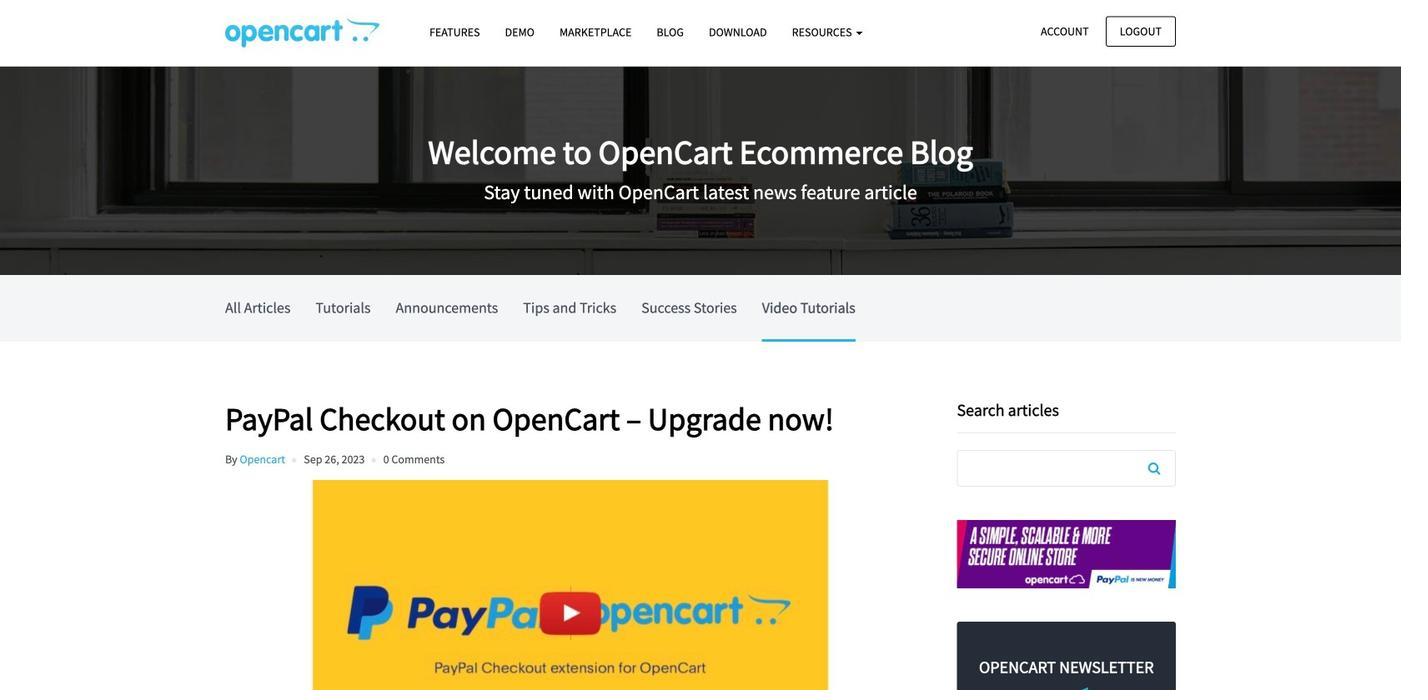 Task type: vqa. For each thing, say whether or not it's contained in the screenshot.
Search icon in the bottom of the page
yes



Task type: locate. For each thing, give the bounding box(es) containing it.
paypal checkout on opencart – upgrade now! image
[[225, 481, 916, 691]]

search image
[[1148, 462, 1160, 475]]

None text field
[[958, 451, 1175, 486]]

opencart - blog image
[[225, 18, 379, 48]]



